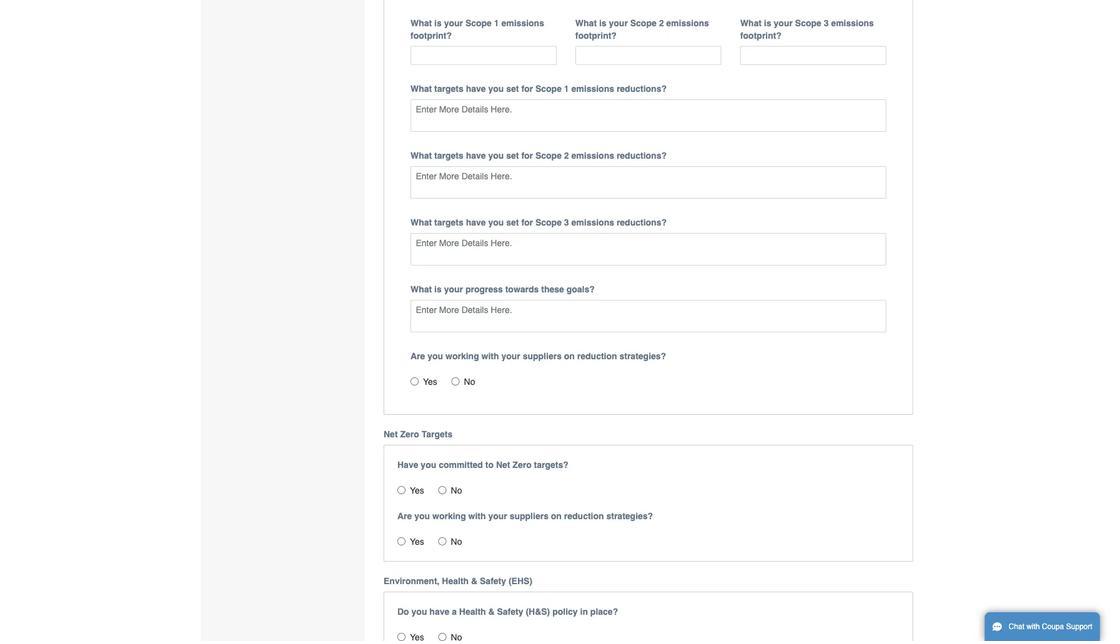 Task type: locate. For each thing, give the bounding box(es) containing it.
targets for what targets have you set for scope 2 emissions reductions?
[[434, 151, 464, 161]]

scope
[[465, 18, 492, 28], [630, 18, 657, 28], [795, 18, 821, 28], [535, 84, 562, 94], [535, 151, 562, 161], [535, 218, 562, 228]]

1 vertical spatial 1
[[564, 84, 569, 94]]

safety left (h&s)
[[497, 607, 523, 617]]

1 vertical spatial safety
[[497, 607, 523, 617]]

health up a
[[442, 576, 469, 586]]

3 set from the top
[[506, 218, 519, 228]]

targets
[[434, 84, 464, 94], [434, 151, 464, 161], [434, 218, 464, 228]]

reductions? for what targets have you set for scope 2 emissions reductions?
[[617, 151, 667, 161]]

1 for from the top
[[521, 84, 533, 94]]

1 vertical spatial 2
[[564, 151, 569, 161]]

1 vertical spatial no
[[451, 486, 462, 496]]

2 vertical spatial with
[[1027, 622, 1040, 631]]

1 vertical spatial for
[[521, 151, 533, 161]]

1 horizontal spatial 1
[[564, 84, 569, 94]]

you
[[488, 84, 504, 94], [488, 151, 504, 161], [488, 218, 504, 228], [428, 351, 443, 361], [421, 460, 436, 470], [414, 511, 430, 521], [412, 607, 427, 617]]

1 horizontal spatial net
[[496, 460, 510, 470]]

2
[[659, 18, 664, 28], [564, 151, 569, 161]]

2 set from the top
[[506, 151, 519, 161]]

0 horizontal spatial 3
[[564, 218, 569, 228]]

&
[[471, 576, 477, 586], [488, 607, 495, 617]]

are
[[411, 351, 425, 361], [397, 511, 412, 521]]

0 horizontal spatial 2
[[564, 151, 569, 161]]

what is your scope 1 emissions footprint?
[[411, 18, 544, 40]]

yes down have
[[410, 486, 424, 496]]

safety
[[480, 576, 506, 586], [497, 607, 523, 617]]

footprint? inside what is your scope 1 emissions footprint?
[[411, 30, 452, 40]]

emissions inside what is your scope 1 emissions footprint?
[[501, 18, 544, 28]]

1 vertical spatial reductions?
[[617, 151, 667, 161]]

place?
[[590, 607, 618, 617]]

set
[[506, 84, 519, 94], [506, 151, 519, 161], [506, 218, 519, 228]]

targets
[[422, 429, 453, 439]]

1 vertical spatial zero
[[513, 460, 532, 470]]

0 vertical spatial are
[[411, 351, 425, 361]]

zero left targets
[[400, 429, 419, 439]]

3
[[824, 18, 829, 28], [564, 218, 569, 228]]

2 vertical spatial targets
[[434, 218, 464, 228]]

policy
[[552, 607, 578, 617]]

with inside button
[[1027, 622, 1040, 631]]

What targets have you set for Scope 1 emissions reductions? text field
[[411, 99, 886, 132]]

safety left "(ehs)"
[[480, 576, 506, 586]]

what for what targets have you set for scope 3 emissions reductions?
[[411, 218, 432, 228]]

zero
[[400, 429, 419, 439], [513, 460, 532, 470]]

reductions? up what targets have you set for scope 2 emissions reductions? text field
[[617, 151, 667, 161]]

2 targets from the top
[[434, 151, 464, 161]]

do you have a health & safety (h&s) policy in place?
[[397, 607, 618, 617]]

your
[[444, 18, 463, 28], [609, 18, 628, 28], [774, 18, 793, 28], [444, 284, 463, 294], [501, 351, 520, 361], [488, 511, 507, 521]]

2 vertical spatial reductions?
[[617, 218, 667, 228]]

2 footprint? from the left
[[575, 30, 617, 40]]

emissions up the what is your scope 1 emissions footprint? text field
[[501, 18, 544, 28]]

None radio
[[411, 378, 419, 386], [438, 486, 447, 494], [397, 538, 406, 546], [397, 633, 406, 641], [411, 378, 419, 386], [438, 486, 447, 494], [397, 538, 406, 546], [397, 633, 406, 641]]

net right to
[[496, 460, 510, 470]]

reduction
[[577, 351, 617, 361], [564, 511, 604, 521]]

a
[[452, 607, 457, 617]]

0 horizontal spatial 1
[[494, 18, 499, 28]]

zero left targets?
[[513, 460, 532, 470]]

yes
[[423, 377, 437, 387], [410, 486, 424, 496], [410, 537, 424, 547]]

is inside what is your scope 1 emissions footprint?
[[434, 18, 442, 28]]

footprint? inside what is your scope 3 emissions footprint?
[[740, 30, 782, 40]]

0 vertical spatial 1
[[494, 18, 499, 28]]

footprint? up the what is your scope 1 emissions footprint? text field
[[411, 30, 452, 40]]

net
[[384, 429, 398, 439], [496, 460, 510, 470]]

these
[[541, 284, 564, 294]]

your inside what is your scope 3 emissions footprint?
[[774, 18, 793, 28]]

1 vertical spatial set
[[506, 151, 519, 161]]

is up what is your scope 2 emissions footprint? text box
[[599, 18, 606, 28]]

1 horizontal spatial on
[[564, 351, 575, 361]]

what for what is your scope 1 emissions footprint?
[[411, 18, 432, 28]]

working
[[446, 351, 479, 361], [432, 511, 466, 521]]

is for what is your scope 2 emissions footprint?
[[599, 18, 606, 28]]

targets?
[[534, 460, 569, 470]]

emissions up what targets have you set for scope 2 emissions reductions? text field
[[571, 151, 614, 161]]

emissions inside what is your scope 2 emissions footprint?
[[666, 18, 709, 28]]

committed
[[439, 460, 483, 470]]

footprint? inside what is your scope 2 emissions footprint?
[[575, 30, 617, 40]]

3 targets from the top
[[434, 218, 464, 228]]

on
[[564, 351, 575, 361], [551, 511, 562, 521]]

is for what is your progress towards these goals?
[[434, 284, 442, 294]]

reductions? up what targets have you set for scope 1 emissions reductions? text field
[[617, 84, 667, 94]]

3 for from the top
[[521, 218, 533, 228]]

1 vertical spatial are
[[397, 511, 412, 521]]

is inside what is your scope 3 emissions footprint?
[[764, 18, 771, 28]]

1 reductions? from the top
[[617, 84, 667, 94]]

footprint? for what is your scope 1 emissions footprint?
[[411, 30, 452, 40]]

0 vertical spatial yes
[[423, 377, 437, 387]]

0 horizontal spatial footprint?
[[411, 30, 452, 40]]

1 vertical spatial are you working with your suppliers on reduction strategies?
[[397, 511, 653, 521]]

1 targets from the top
[[434, 84, 464, 94]]

what is your progress towards these goals?
[[411, 284, 595, 294]]

your for what is your scope 3 emissions footprint?
[[774, 18, 793, 28]]

& up do you have a health & safety (h&s) policy in place?
[[471, 576, 477, 586]]

0 vertical spatial for
[[521, 84, 533, 94]]

1 horizontal spatial footprint?
[[575, 30, 617, 40]]

what for what is your progress towards these goals?
[[411, 284, 432, 294]]

1 vertical spatial &
[[488, 607, 495, 617]]

2 reductions? from the top
[[617, 151, 667, 161]]

reductions? up what targets have you set for scope 3 emissions reductions? text box
[[617, 218, 667, 228]]

0 horizontal spatial net
[[384, 429, 398, 439]]

2 vertical spatial yes
[[410, 537, 424, 547]]

0 vertical spatial 3
[[824, 18, 829, 28]]

footprint?
[[411, 30, 452, 40], [575, 30, 617, 40], [740, 30, 782, 40]]

1 footprint? from the left
[[411, 30, 452, 40]]

1 set from the top
[[506, 84, 519, 94]]

is left progress
[[434, 284, 442, 294]]

0 vertical spatial working
[[446, 351, 479, 361]]

with
[[482, 351, 499, 361], [468, 511, 486, 521], [1027, 622, 1040, 631]]

health right a
[[459, 607, 486, 617]]

reductions?
[[617, 84, 667, 94], [617, 151, 667, 161], [617, 218, 667, 228]]

0 vertical spatial &
[[471, 576, 477, 586]]

1 horizontal spatial zero
[[513, 460, 532, 470]]

is up the what is your scope 1 emissions footprint? text field
[[434, 18, 442, 28]]

0 vertical spatial strategies?
[[620, 351, 666, 361]]

suppliers
[[523, 351, 562, 361], [510, 511, 549, 521]]

have
[[466, 84, 486, 94], [466, 151, 486, 161], [466, 218, 486, 228], [429, 607, 449, 617]]

1 horizontal spatial 2
[[659, 18, 664, 28]]

is inside what is your scope 2 emissions footprint?
[[599, 18, 606, 28]]

what for what targets have you set for scope 2 emissions reductions?
[[411, 151, 432, 161]]

0 vertical spatial targets
[[434, 84, 464, 94]]

1 vertical spatial reduction
[[564, 511, 604, 521]]

for
[[521, 84, 533, 94], [521, 151, 533, 161], [521, 218, 533, 228]]

emissions up what is your scope 3 emissions footprint? text box
[[831, 18, 874, 28]]

your inside what is your scope 1 emissions footprint?
[[444, 18, 463, 28]]

0 vertical spatial on
[[564, 351, 575, 361]]

emissions up what targets have you set for scope 3 emissions reductions? text box
[[571, 218, 614, 228]]

health
[[442, 576, 469, 586], [459, 607, 486, 617]]

1 vertical spatial strategies?
[[606, 511, 653, 521]]

2 horizontal spatial footprint?
[[740, 30, 782, 40]]

3 reductions? from the top
[[617, 218, 667, 228]]

0 vertical spatial reductions?
[[617, 84, 667, 94]]

1 vertical spatial health
[[459, 607, 486, 617]]

footprint? up what is your scope 3 emissions footprint? text box
[[740, 30, 782, 40]]

is
[[434, 18, 442, 28], [599, 18, 606, 28], [764, 18, 771, 28], [434, 284, 442, 294]]

yes up targets
[[423, 377, 437, 387]]

is for what is your scope 1 emissions footprint?
[[434, 18, 442, 28]]

What targets have you set for Scope 2 emissions reductions? text field
[[411, 166, 886, 199]]

what inside what is your scope 1 emissions footprint?
[[411, 18, 432, 28]]

1
[[494, 18, 499, 28], [564, 84, 569, 94]]

no
[[464, 377, 475, 387], [451, 486, 462, 496], [451, 537, 462, 547]]

what inside what is your scope 2 emissions footprint?
[[575, 18, 597, 28]]

2 for from the top
[[521, 151, 533, 161]]

strategies?
[[620, 351, 666, 361], [606, 511, 653, 521]]

what
[[411, 18, 432, 28], [575, 18, 597, 28], [740, 18, 762, 28], [411, 84, 432, 94], [411, 151, 432, 161], [411, 218, 432, 228], [411, 284, 432, 294]]

have for do you have a health & safety (h&s) policy in place?
[[429, 607, 449, 617]]

None radio
[[452, 378, 460, 386], [397, 486, 406, 494], [438, 538, 447, 546], [438, 633, 447, 641], [452, 378, 460, 386], [397, 486, 406, 494], [438, 538, 447, 546], [438, 633, 447, 641]]

is for what is your scope 3 emissions footprint?
[[764, 18, 771, 28]]

1 vertical spatial on
[[551, 511, 562, 521]]

what inside what is your scope 3 emissions footprint?
[[740, 18, 762, 28]]

1 vertical spatial targets
[[434, 151, 464, 161]]

0 horizontal spatial &
[[471, 576, 477, 586]]

is up what is your scope 3 emissions footprint? text box
[[764, 18, 771, 28]]

0 vertical spatial are you working with your suppliers on reduction strategies?
[[411, 351, 666, 361]]

what for what targets have you set for scope 1 emissions reductions?
[[411, 84, 432, 94]]

3 footprint? from the left
[[740, 30, 782, 40]]

1 horizontal spatial 3
[[824, 18, 829, 28]]

footprint? up what is your scope 2 emissions footprint? text box
[[575, 30, 617, 40]]

2 inside what is your scope 2 emissions footprint?
[[659, 18, 664, 28]]

& right a
[[488, 607, 495, 617]]

emissions up what is your scope 2 emissions footprint? text box
[[666, 18, 709, 28]]

2 vertical spatial set
[[506, 218, 519, 228]]

are you working with your suppliers on reduction strategies?
[[411, 351, 666, 361], [397, 511, 653, 521]]

emissions
[[501, 18, 544, 28], [666, 18, 709, 28], [831, 18, 874, 28], [571, 84, 614, 94], [571, 151, 614, 161], [571, 218, 614, 228]]

0 vertical spatial set
[[506, 84, 519, 94]]

net up have
[[384, 429, 398, 439]]

0 vertical spatial with
[[482, 351, 499, 361]]

0 horizontal spatial zero
[[400, 429, 419, 439]]

emissions inside what is your scope 3 emissions footprint?
[[831, 18, 874, 28]]

your for what is your scope 1 emissions footprint?
[[444, 18, 463, 28]]

2 vertical spatial for
[[521, 218, 533, 228]]

yes up environment,
[[410, 537, 424, 547]]

1 horizontal spatial &
[[488, 607, 495, 617]]

your inside what is your scope 2 emissions footprint?
[[609, 18, 628, 28]]

footprint? for what is your scope 3 emissions footprint?
[[740, 30, 782, 40]]

0 vertical spatial 2
[[659, 18, 664, 28]]



Task type: describe. For each thing, give the bounding box(es) containing it.
what for what is your scope 2 emissions footprint?
[[575, 18, 597, 28]]

have you committed to net zero targets?
[[397, 460, 569, 470]]

coupa
[[1042, 622, 1064, 631]]

targets for what targets have you set for scope 1 emissions reductions?
[[434, 84, 464, 94]]

scope inside what is your scope 3 emissions footprint?
[[795, 18, 821, 28]]

set for 2
[[506, 151, 519, 161]]

What is your Scope 2 emissions footprint? text field
[[575, 46, 722, 65]]

1 vertical spatial yes
[[410, 486, 424, 496]]

1 vertical spatial net
[[496, 460, 510, 470]]

What is your Scope 3 emissions footprint? text field
[[740, 46, 886, 65]]

set for 3
[[506, 218, 519, 228]]

targets for what targets have you set for scope 3 emissions reductions?
[[434, 218, 464, 228]]

1 vertical spatial with
[[468, 511, 486, 521]]

3 inside what is your scope 3 emissions footprint?
[[824, 18, 829, 28]]

have
[[397, 460, 418, 470]]

in
[[580, 607, 588, 617]]

what targets have you set for scope 3 emissions reductions?
[[411, 218, 667, 228]]

chat with coupa support
[[1009, 622, 1092, 631]]

reductions? for what targets have you set for scope 1 emissions reductions?
[[617, 84, 667, 94]]

0 vertical spatial net
[[384, 429, 398, 439]]

emissions up what targets have you set for scope 1 emissions reductions? text field
[[571, 84, 614, 94]]

What targets have you set for Scope 3 emissions reductions? text field
[[411, 233, 886, 266]]

0 vertical spatial suppliers
[[523, 351, 562, 361]]

0 vertical spatial reduction
[[577, 351, 617, 361]]

environment, health & safety (ehs)
[[384, 576, 532, 586]]

chat
[[1009, 622, 1025, 631]]

1 vertical spatial 3
[[564, 218, 569, 228]]

0 vertical spatial no
[[464, 377, 475, 387]]

towards
[[505, 284, 539, 294]]

net zero targets
[[384, 429, 453, 439]]

footprint? for what is your scope 2 emissions footprint?
[[575, 30, 617, 40]]

environment,
[[384, 576, 440, 586]]

chat with coupa support button
[[985, 612, 1100, 641]]

What is your Scope 1 emissions footprint? text field
[[411, 46, 557, 65]]

set for 1
[[506, 84, 519, 94]]

for for 3
[[521, 218, 533, 228]]

what targets have you set for scope 1 emissions reductions?
[[411, 84, 667, 94]]

0 vertical spatial zero
[[400, 429, 419, 439]]

have for what targets have you set for scope 3 emissions reductions?
[[466, 218, 486, 228]]

to
[[485, 460, 494, 470]]

scope inside what is your scope 1 emissions footprint?
[[465, 18, 492, 28]]

do
[[397, 607, 409, 617]]

what for what is your scope 3 emissions footprint?
[[740, 18, 762, 28]]

0 vertical spatial health
[[442, 576, 469, 586]]

reductions? for what targets have you set for scope 3 emissions reductions?
[[617, 218, 667, 228]]

progress
[[465, 284, 503, 294]]

have for what targets have you set for scope 2 emissions reductions?
[[466, 151, 486, 161]]

what targets have you set for scope 2 emissions reductions?
[[411, 151, 667, 161]]

(h&s)
[[526, 607, 550, 617]]

support
[[1066, 622, 1092, 631]]

for for 1
[[521, 84, 533, 94]]

have for what targets have you set for scope 1 emissions reductions?
[[466, 84, 486, 94]]

1 vertical spatial suppliers
[[510, 511, 549, 521]]

2 vertical spatial no
[[451, 537, 462, 547]]

1 inside what is your scope 1 emissions footprint?
[[494, 18, 499, 28]]

scope inside what is your scope 2 emissions footprint?
[[630, 18, 657, 28]]

for for 2
[[521, 151, 533, 161]]

(ehs)
[[509, 576, 532, 586]]

0 horizontal spatial on
[[551, 511, 562, 521]]

goals?
[[567, 284, 595, 294]]

What is your progress towards these goals? text field
[[411, 300, 886, 333]]

1 vertical spatial working
[[432, 511, 466, 521]]

what is your scope 2 emissions footprint?
[[575, 18, 709, 40]]

0 vertical spatial safety
[[480, 576, 506, 586]]

what is your scope 3 emissions footprint?
[[740, 18, 874, 40]]

your for what is your scope 2 emissions footprint?
[[609, 18, 628, 28]]

your for what is your progress towards these goals?
[[444, 284, 463, 294]]



Task type: vqa. For each thing, say whether or not it's contained in the screenshot.
Telephone country code icon
no



